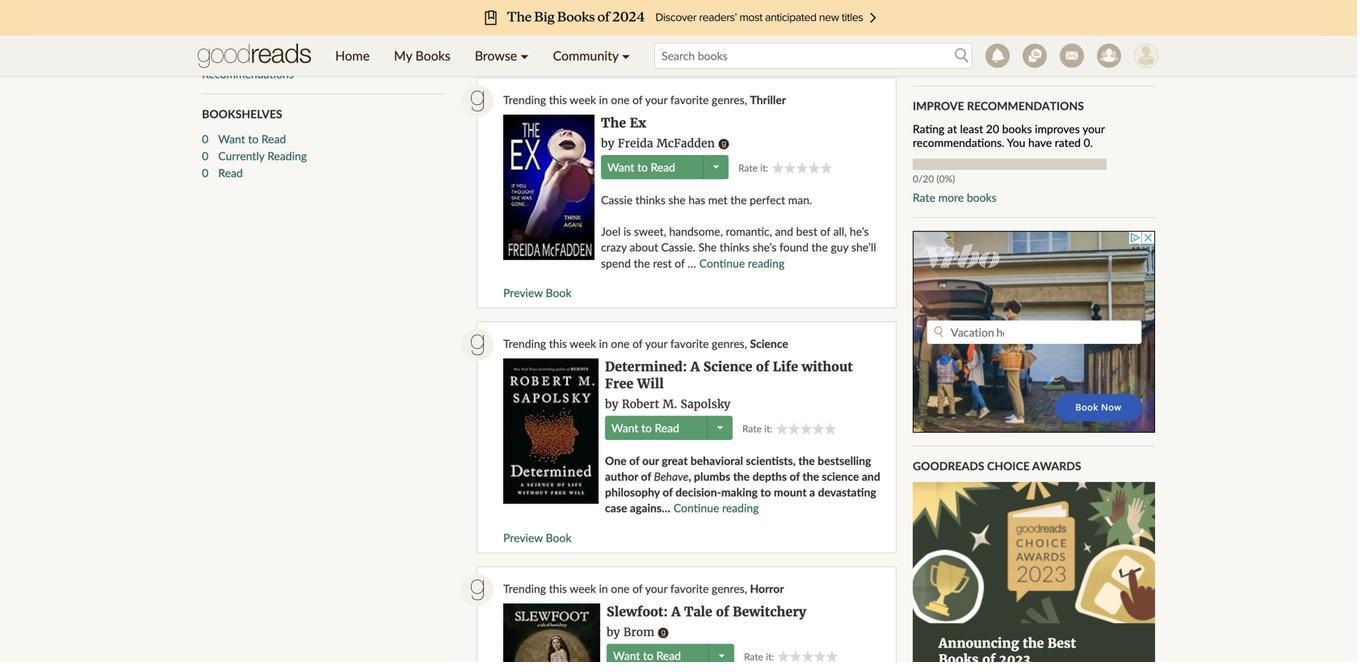 Task type: describe. For each thing, give the bounding box(es) containing it.
preview book button
[[504, 286, 572, 300]]

my books
[[394, 48, 451, 63]]

read up reading at the left top of page
[[262, 132, 286, 146]]

by freida mcfadden
[[601, 136, 715, 151]]

.
[[1091, 136, 1093, 149]]

want to read button for the ex
[[608, 155, 676, 179]]

he's
[[850, 225, 869, 239]]

author
[[605, 470, 639, 484]]

browse ▾
[[475, 48, 529, 63]]

by for slewfoot:
[[607, 625, 620, 640]]

(0%)
[[937, 173, 956, 185]]

to inside 'want to read currently reading read'
[[248, 132, 259, 146]]

philosophy
[[605, 486, 660, 500]]

community ▾
[[553, 48, 630, 63]]

tale
[[685, 604, 713, 621]]

▾ for community ▾
[[622, 48, 630, 63]]

want to read button for determined: a science of life without free will
[[612, 416, 680, 440]]

continue reading link for determined: a science of life without free will
[[674, 502, 759, 515]]

one for the ex
[[611, 93, 630, 107]]

brom link
[[624, 625, 655, 640]]

genres for determined: a science of life without free will
[[712, 337, 745, 351]]

all,
[[834, 225, 847, 239]]

your for determined: a science of life without free will
[[646, 337, 668, 351]]

the most anticipated books of 2024 image
[[32, 0, 1325, 36]]

books improves your recommendations. you have rated
[[913, 122, 1105, 149]]

book for the ex
[[546, 286, 572, 300]]

inbox image
[[1060, 44, 1085, 68]]

the
[[601, 115, 626, 131]]

rated
[[1055, 136, 1081, 149]]

is
[[624, 225, 631, 239]]

·
[[948, 52, 951, 66]]

perfect
[[750, 193, 786, 207]]

plumbs
[[694, 470, 731, 484]]

week for the ex
[[570, 93, 596, 107]]

freida
[[618, 136, 654, 151]]

to down freida at left top
[[638, 160, 648, 174]]

21
[[913, 54, 925, 66]]

, for the ex
[[745, 93, 747, 107]]

cassie
[[601, 193, 633, 207]]

notifications image
[[986, 44, 1010, 68]]

cassie thinks she has met the perfect man.
[[601, 193, 813, 207]]

home
[[335, 48, 370, 63]]

rate it: for determined: a science of life without free will
[[743, 423, 773, 435]]

genres for the ex
[[712, 93, 745, 107]]

0 horizontal spatial recommendations
[[202, 67, 294, 81]]

10
[[954, 54, 966, 66]]

behave
[[654, 470, 689, 484]]

want for determined: a science of life without free will
[[612, 421, 639, 435]]

my
[[394, 48, 412, 63]]

trending for determined: a science of life without free will
[[504, 337, 546, 351]]

behavioral
[[691, 454, 744, 468]]

determined: a science of life without free will image
[[504, 359, 599, 504]]

the ex
[[601, 115, 646, 131]]

without
[[802, 359, 853, 375]]

rest
[[653, 256, 672, 270]]

found
[[780, 241, 809, 254]]

preview for determined: a science of life without free will
[[504, 531, 543, 545]]

my books link
[[382, 36, 463, 76]]

0 right rated
[[1084, 136, 1091, 149]]

0/20
[[913, 173, 935, 185]]

this for slewfoot: a tale of bewitchery
[[549, 582, 567, 596]]

0 .
[[1084, 136, 1093, 149]]

of up slewfoot:
[[633, 582, 643, 596]]

robert
[[622, 397, 660, 412]]

at
[[948, 122, 958, 136]]

rate it: for the ex
[[739, 162, 769, 174]]

one
[[605, 454, 627, 468]]

bookshelves
[[202, 107, 282, 121]]

freida mcfadden link
[[618, 136, 715, 151]]

rate for determined: a science of life without free will
[[743, 423, 762, 435]]

home link
[[323, 36, 382, 76]]

in for slewfoot: a tale of bewitchery
[[599, 582, 608, 596]]

1 0 link from the top
[[202, 130, 209, 147]]

trending for slewfoot: a tale of bewitchery
[[504, 582, 546, 596]]

cassie.
[[662, 241, 696, 254]]

continue for determined: a science of life without free will
[[674, 502, 720, 515]]

determined:
[[605, 359, 687, 375]]

trending for the ex
[[504, 93, 546, 107]]

rating
[[913, 122, 945, 136]]

you
[[1007, 136, 1026, 149]]

want inside 'want to read currently reading read'
[[218, 132, 245, 146]]

goodreads image
[[461, 85, 494, 117]]

group for determined: a science of life without free will
[[776, 423, 837, 435]]

gary orlando image
[[1135, 44, 1159, 68]]

want to read link
[[218, 130, 445, 147]]

0 vertical spatial science
[[750, 337, 789, 351]]

want to read for determined: a science of life without free will
[[612, 421, 680, 435]]

goodreads image for determined: a science of life without free will
[[461, 329, 494, 361]]

the ex link
[[601, 115, 646, 131]]

awards
[[1033, 460, 1082, 473]]

Search books text field
[[655, 43, 973, 69]]

0/20 (0%) rate more books
[[913, 173, 997, 205]]

bestselling
[[818, 454, 872, 468]]

0 horizontal spatial thinks
[[636, 193, 666, 207]]

trending this week in one of your favorite genres , horror
[[504, 582, 784, 596]]

announcing the best
[[939, 636, 1077, 652]]

browse
[[475, 48, 517, 63]]

want for the ex
[[608, 160, 635, 174]]

trending this week in one of your favorite genres , science
[[504, 337, 789, 351]]

continue reading link for the ex
[[700, 256, 785, 270]]

the inside one of our great behavioral scientists, the bestselling author of
[[799, 454, 815, 468]]

making
[[722, 486, 758, 500]]

of left …
[[675, 256, 685, 270]]

goodreads
[[913, 460, 985, 473]]

has
[[689, 193, 706, 207]]

about
[[630, 241, 659, 254]]

horror link
[[750, 582, 784, 596]]

science inside the "determined: a science of life without free will by robert m. sapolsky"
[[704, 359, 753, 375]]

likes
[[927, 54, 946, 66]]

continue reading for the ex
[[700, 256, 785, 270]]

to inside ', plumbs the depths of the science and philosophy of decision-making to mount a devastating case agains…'
[[761, 486, 771, 500]]

goodreads author image
[[658, 628, 669, 639]]

bewitchery
[[733, 604, 807, 621]]

life
[[773, 359, 799, 375]]

books inside the 0/20 (0%) rate more books
[[967, 191, 997, 205]]

continue reading for determined: a science of life without free will
[[674, 502, 759, 515]]

comments
[[968, 54, 1012, 66]]

by inside the "determined: a science of life without free will by robert m. sapolsky"
[[605, 397, 619, 412]]

science link
[[750, 337, 789, 351]]

want to read for the ex
[[608, 160, 676, 174]]

week for slewfoot: a tale of bewitchery
[[570, 582, 596, 596]]

read link
[[218, 164, 445, 181]]

she'll
[[852, 241, 877, 254]]

great
[[662, 454, 688, 468]]

and inside joel is sweet, handsome, romantic, and best of all, he's crazy about cassie. she thinks she's found the guy she'll spend the rest of …
[[775, 225, 794, 239]]

browse ▾ button
[[463, 36, 541, 76]]

and inside ', plumbs the depths of the science and philosophy of decision-making to mount a devastating case agains…'
[[862, 470, 881, 484]]

slewfoot: a tale of bewitchery link
[[607, 604, 807, 621]]

goodreads choice awards image
[[913, 483, 1156, 624]]

guy
[[831, 241, 849, 254]]

goodreads image for slewfoot: a tale of bewitchery
[[461, 574, 494, 606]]



Task type: locate. For each thing, give the bounding box(es) containing it.
1 horizontal spatial thinks
[[720, 241, 750, 254]]

want to read down robert on the bottom
[[612, 421, 680, 435]]

1 preview book button from the top
[[504, 286, 572, 300]]

books
[[416, 48, 451, 63]]

my group discussions image
[[1023, 44, 1047, 68]]

1 vertical spatial goodreads image
[[461, 574, 494, 606]]

▾ right community
[[622, 48, 630, 63]]

, plumbs the depths of the science and philosophy of decision-making to mount a devastating case agains…
[[605, 470, 881, 515]]

1 vertical spatial preview book button
[[504, 531, 572, 545]]

in for determined: a science of life without free will
[[599, 337, 608, 351]]

currently
[[218, 149, 265, 163]]

3 one from the top
[[611, 582, 630, 596]]

to down robert on the bottom
[[642, 421, 652, 435]]

menu
[[323, 36, 643, 76]]

improve
[[913, 99, 965, 113]]

improve recommendations
[[913, 99, 1085, 113]]

2 vertical spatial by
[[607, 625, 620, 640]]

1 genres from the top
[[712, 93, 745, 107]]

this down preview book dropdown button
[[549, 337, 567, 351]]

trending
[[504, 93, 546, 107], [504, 337, 546, 351], [504, 582, 546, 596]]

2 preview book button from the top
[[504, 531, 572, 545]]

2 vertical spatial one
[[611, 582, 630, 596]]

1 horizontal spatial ▾
[[622, 48, 630, 63]]

week up "slewfoot: a tale of bewitchery" image
[[570, 582, 596, 596]]

0 vertical spatial reading
[[606, 12, 643, 26]]

0 link
[[202, 130, 209, 147], [202, 147, 209, 164], [202, 164, 209, 181]]

1 ▾ from the left
[[521, 48, 529, 63]]

1 horizontal spatial a
[[691, 359, 700, 375]]

2 vertical spatial this
[[549, 582, 567, 596]]

2 goodreads image from the top
[[461, 574, 494, 606]]

20
[[987, 122, 1000, 136]]

0 vertical spatial this
[[549, 93, 567, 107]]

decision-
[[676, 486, 722, 500]]

0 vertical spatial in
[[599, 93, 608, 107]]

preview book button
[[504, 531, 572, 545]]

to
[[248, 132, 259, 146], [638, 160, 648, 174], [642, 421, 652, 435], [761, 486, 771, 500]]

agains…
[[630, 502, 671, 515]]

this down community
[[549, 93, 567, 107]]

of left all,
[[821, 225, 831, 239]]

0 vertical spatial week
[[570, 93, 596, 107]]

0 vertical spatial rate it:
[[739, 162, 769, 174]]

2 genres from the top
[[712, 337, 745, 351]]

one for slewfoot: a tale of bewitchery
[[611, 582, 630, 596]]

a for slewfoot:
[[672, 604, 681, 621]]

genres up determined: a science of life without free will link
[[712, 337, 745, 351]]

thinks inside joel is sweet, handsome, romantic, and best of all, he's crazy about cassie. she thinks she's found the guy she'll spend the rest of …
[[720, 241, 750, 254]]

0 link left currently
[[202, 147, 209, 164]]

genres left thriller 'link'
[[712, 93, 745, 107]]

genres up slewfoot: a tale of bewitchery
[[712, 582, 745, 596]]

3 genres from the top
[[712, 582, 745, 596]]

0 vertical spatial favorite
[[671, 93, 709, 107]]

of up mount
[[790, 470, 800, 484]]

community
[[553, 48, 619, 63]]

scientists,
[[746, 454, 796, 468]]

in for the ex
[[599, 93, 608, 107]]

a inside the "determined: a science of life without free will by robert m. sapolsky"
[[691, 359, 700, 375]]

and up devastating at the bottom right of the page
[[862, 470, 881, 484]]

best
[[797, 225, 818, 239]]

our
[[643, 454, 659, 468]]

a up sapolsky
[[691, 359, 700, 375]]

and up found
[[775, 225, 794, 239]]

0 0 0
[[202, 132, 209, 180]]

romantic,
[[726, 225, 773, 239]]

reading for the ex
[[748, 256, 785, 270]]

1 vertical spatial science
[[704, 359, 753, 375]]

1 vertical spatial recommendations
[[967, 99, 1085, 113]]

, left horror link
[[745, 582, 747, 596]]

a for determined:
[[691, 359, 700, 375]]

0 vertical spatial a
[[691, 359, 700, 375]]

crazy
[[601, 241, 627, 254]]

21 likes · 10 comments
[[913, 52, 1012, 66]]

rate for the ex
[[739, 162, 758, 174]]

more
[[939, 191, 964, 205]]

of down behave
[[663, 486, 673, 500]]

preview
[[504, 286, 543, 300], [504, 531, 543, 545]]

0 link down "bookshelves"
[[202, 130, 209, 147]]

0 left currently
[[202, 149, 209, 163]]

rate down 0/20
[[913, 191, 936, 205]]

recommendations link
[[202, 67, 294, 81]]

your right rated
[[1083, 122, 1105, 136]]

0 left 'want to read currently reading read'
[[202, 166, 209, 180]]

spend
[[601, 256, 631, 270]]

0 vertical spatial books
[[1003, 122, 1032, 136]]

3 week from the top
[[570, 582, 596, 596]]

best
[[1048, 636, 1077, 652]]

1 trending from the top
[[504, 93, 546, 107]]

1 vertical spatial reading
[[748, 256, 785, 270]]

0
[[202, 132, 209, 146], [1084, 136, 1091, 149], [202, 149, 209, 163], [202, 166, 209, 180]]

your for slewfoot: a tale of bewitchery
[[646, 582, 668, 596]]

books right the more
[[967, 191, 997, 205]]

1 preview from the top
[[504, 286, 543, 300]]

2 0 link from the top
[[202, 147, 209, 164]]

0 vertical spatial continue
[[814, 0, 860, 10]]

1 vertical spatial a
[[672, 604, 681, 621]]

▾ inside popup button
[[521, 48, 529, 63]]

week down preview book dropdown button
[[570, 337, 596, 351]]

recommendations.
[[913, 136, 1005, 149]]

0 vertical spatial rate
[[739, 162, 758, 174]]

it: up scientists,
[[765, 423, 773, 435]]

1 one from the top
[[611, 93, 630, 107]]

reading for determined: a science of life without free will
[[723, 502, 759, 515]]

genres
[[712, 93, 745, 107], [712, 337, 745, 351], [712, 582, 745, 596]]

horror
[[750, 582, 784, 596]]

science
[[750, 337, 789, 351], [704, 359, 753, 375]]

, up decision-
[[689, 470, 692, 484]]

by down free
[[605, 397, 619, 412]]

rate it: up perfect
[[739, 162, 769, 174]]

she
[[669, 193, 686, 207]]

continue for the ex
[[700, 256, 745, 270]]

your
[[646, 93, 668, 107], [1083, 122, 1105, 136], [646, 337, 668, 351], [646, 582, 668, 596]]

0 vertical spatial want to read
[[608, 160, 676, 174]]

0 vertical spatial recommendations
[[202, 67, 294, 81]]

your up ex in the top of the page
[[646, 93, 668, 107]]

rate more books link
[[913, 191, 1156, 205]]

2 trending from the top
[[504, 337, 546, 351]]

your up slewfoot:
[[646, 582, 668, 596]]

1 this from the top
[[549, 93, 567, 107]]

slewfoot: a tale of bewitchery
[[607, 604, 807, 621]]

1 vertical spatial preview book
[[504, 531, 572, 545]]

one up determined: in the bottom of the page
[[611, 337, 630, 351]]

0 vertical spatial thinks
[[636, 193, 666, 207]]

your up determined: in the bottom of the page
[[646, 337, 668, 351]]

in up the
[[599, 93, 608, 107]]

3 in from the top
[[599, 582, 608, 596]]

, left science link
[[745, 337, 747, 351]]

she's
[[753, 241, 777, 254]]

0 vertical spatial continue reading
[[606, 0, 860, 26]]

group up man.
[[772, 162, 833, 174]]

2 vertical spatial continue reading
[[674, 502, 759, 515]]

1 vertical spatial books
[[967, 191, 997, 205]]

one for determined: a science of life without free will
[[611, 337, 630, 351]]

1 vertical spatial in
[[599, 337, 608, 351]]

rate up perfect
[[739, 162, 758, 174]]

reading down making
[[723, 502, 759, 515]]

read down currently
[[218, 166, 243, 180]]

want down robert on the bottom
[[612, 421, 639, 435]]

to down the depths
[[761, 486, 771, 500]]

1 vertical spatial want to read button
[[612, 416, 680, 440]]

reading up community ▾ on the left of the page
[[606, 12, 643, 26]]

1 vertical spatial want to read
[[612, 421, 680, 435]]

trending up "slewfoot: a tale of bewitchery" image
[[504, 582, 546, 596]]

preview book button
[[504, 286, 572, 300], [504, 531, 572, 545]]

continue down the she
[[700, 256, 745, 270]]

1 vertical spatial want
[[608, 160, 635, 174]]

science up sapolsky
[[704, 359, 753, 375]]

recommendations up "bookshelves"
[[202, 67, 294, 81]]

by for the
[[601, 136, 615, 151]]

0 vertical spatial preview book
[[504, 286, 572, 300]]

2 week from the top
[[570, 337, 596, 351]]

goodreads author image
[[718, 139, 730, 150]]

of up ex in the top of the page
[[633, 93, 643, 107]]

1 vertical spatial rate it:
[[743, 423, 773, 435]]

rate it:
[[739, 162, 769, 174], [743, 423, 773, 435]]

met
[[709, 193, 728, 207]]

1 vertical spatial genres
[[712, 337, 745, 351]]

currently reading link
[[218, 147, 445, 164]]

of inside the "determined: a science of life without free will by robert m. sapolsky"
[[756, 359, 770, 375]]

0 down "bookshelves"
[[202, 132, 209, 146]]

preview for the ex
[[504, 286, 543, 300]]

3 favorite from the top
[[671, 582, 709, 596]]

this for determined: a science of life without free will
[[549, 337, 567, 351]]

continue down decision-
[[674, 502, 720, 515]]

1 horizontal spatial books
[[1003, 122, 1032, 136]]

ex
[[630, 115, 646, 131]]

1 goodreads image from the top
[[461, 329, 494, 361]]

3 trending from the top
[[504, 582, 546, 596]]

group for the ex
[[772, 162, 833, 174]]

1 vertical spatial group
[[776, 423, 837, 435]]

of left our
[[630, 454, 640, 468]]

handsome,
[[669, 225, 723, 239]]

it: for the ex
[[761, 162, 769, 174]]

by left brom "link"
[[607, 625, 620, 640]]

it:
[[761, 162, 769, 174], [765, 423, 773, 435]]

0 vertical spatial want to read button
[[608, 155, 676, 179]]

2 ▾ from the left
[[622, 48, 630, 63]]

week down community
[[570, 93, 596, 107]]

3 this from the top
[[549, 582, 567, 596]]

2 one from the top
[[611, 337, 630, 351]]

preview book for determined: a science of life without free will
[[504, 531, 572, 545]]

recommendations up books improves your recommendations. you have rated
[[967, 99, 1085, 113]]

your inside books improves your recommendations. you have rated
[[1083, 122, 1105, 136]]

1 horizontal spatial and
[[862, 470, 881, 484]]

1 vertical spatial favorite
[[671, 337, 709, 351]]

reading
[[606, 12, 643, 26], [748, 256, 785, 270], [723, 502, 759, 515]]

, left thriller on the top right
[[745, 93, 747, 107]]

1 vertical spatial and
[[862, 470, 881, 484]]

community ▾ button
[[541, 36, 643, 76]]

0 horizontal spatial books
[[967, 191, 997, 205]]

of right tale
[[716, 604, 730, 621]]

man.
[[789, 193, 813, 207]]

progress bar
[[913, 159, 1107, 170]]

a
[[810, 486, 816, 500]]

m.
[[663, 397, 678, 412]]

1 vertical spatial continue
[[700, 256, 745, 270]]

2 preview book from the top
[[504, 531, 572, 545]]

of down our
[[641, 470, 651, 484]]

want up currently
[[218, 132, 245, 146]]

in up slewfoot:
[[599, 582, 608, 596]]

trending right goodreads image
[[504, 93, 546, 107]]

1 preview book from the top
[[504, 286, 572, 300]]

preview book button for determined: a science of life without free will
[[504, 531, 572, 545]]

0 vertical spatial continue reading link
[[606, 0, 860, 26]]

one up slewfoot:
[[611, 582, 630, 596]]

1 vertical spatial week
[[570, 337, 596, 351]]

friend requests image
[[1098, 44, 1122, 68]]

thinks down romantic,
[[720, 241, 750, 254]]

0 vertical spatial and
[[775, 225, 794, 239]]

devastating
[[818, 486, 877, 500]]

0 vertical spatial preview
[[504, 286, 543, 300]]

sweet,
[[634, 225, 667, 239]]

1 vertical spatial thinks
[[720, 241, 750, 254]]

1 vertical spatial preview
[[504, 531, 543, 545]]

0 vertical spatial want
[[218, 132, 245, 146]]

rate up scientists,
[[743, 423, 762, 435]]

0 vertical spatial one
[[611, 93, 630, 107]]

0 vertical spatial trending
[[504, 93, 546, 107]]

week for determined: a science of life without free will
[[570, 337, 596, 351]]

group
[[772, 162, 833, 174], [776, 423, 837, 435], [778, 651, 838, 663]]

preview book button for the ex
[[504, 286, 572, 300]]

it: for determined: a science of life without free will
[[765, 423, 773, 435]]

joel is sweet, handsome, romantic, and best of all, he's crazy about cassie. she thinks she's found the guy she'll spend the rest of …
[[601, 225, 877, 270]]

0 link left 'want to read currently reading read'
[[202, 164, 209, 181]]

favorite up tale
[[671, 582, 709, 596]]

science
[[822, 470, 859, 484]]

…
[[688, 256, 696, 270]]

favorite for slewfoot: a tale of bewitchery
[[671, 582, 709, 596]]

thriller link
[[750, 93, 786, 107]]

one of our great behavioral scientists, the bestselling author of
[[605, 454, 872, 484]]

2 in from the top
[[599, 337, 608, 351]]

readers' most anticipated books of february image
[[913, 0, 1156, 43]]

0 vertical spatial goodreads image
[[461, 329, 494, 361]]

0 horizontal spatial ▾
[[521, 48, 529, 63]]

0 vertical spatial book
[[546, 286, 572, 300]]

1 vertical spatial it:
[[765, 423, 773, 435]]

thinks
[[636, 193, 666, 207], [720, 241, 750, 254]]

1 week from the top
[[570, 93, 596, 107]]

will
[[637, 376, 664, 392]]

1 vertical spatial continue reading
[[700, 256, 785, 270]]

want to read button down robert on the bottom
[[612, 416, 680, 440]]

2 book from the top
[[546, 531, 572, 545]]

rate it: up scientists,
[[743, 423, 773, 435]]

want to read button down freida at left top
[[608, 155, 676, 179]]

2 this from the top
[[549, 337, 567, 351]]

1 vertical spatial continue reading link
[[700, 256, 785, 270]]

▾ right browse
[[521, 48, 529, 63]]

mcfadden
[[657, 136, 715, 151]]

reading
[[267, 149, 307, 163]]

1 vertical spatial this
[[549, 337, 567, 351]]

of up determined: in the bottom of the page
[[633, 337, 643, 351]]

books right 20
[[1003, 122, 1032, 136]]

of left life
[[756, 359, 770, 375]]

it: up perfect
[[761, 162, 769, 174]]

0 vertical spatial genres
[[712, 93, 745, 107]]

books inside books improves your recommendations. you have rated
[[1003, 122, 1032, 136]]

read down m.
[[655, 421, 680, 435]]

book for determined: a science of life without free will
[[546, 531, 572, 545]]

continue
[[814, 0, 860, 10], [700, 256, 745, 270], [674, 502, 720, 515]]

▾ inside dropdown button
[[622, 48, 630, 63]]

0 vertical spatial it:
[[761, 162, 769, 174]]

books
[[1003, 122, 1032, 136], [967, 191, 997, 205]]

slewfoot: a tale of bewitchery image
[[504, 604, 600, 663]]

0 vertical spatial group
[[772, 162, 833, 174]]

3 0 link from the top
[[202, 164, 209, 181]]

2 vertical spatial reading
[[723, 502, 759, 515]]

2 vertical spatial continue
[[674, 502, 720, 515]]

this for the ex
[[549, 93, 567, 107]]

1 horizontal spatial recommendations
[[967, 99, 1085, 113]]

in up free
[[599, 337, 608, 351]]

want to read down freida at left top
[[608, 160, 676, 174]]

, for slewfoot: a tale of bewitchery
[[745, 582, 747, 596]]

group down bewitchery
[[778, 651, 838, 663]]

robert m. sapolsky link
[[622, 397, 731, 412]]

trending down preview book dropdown button
[[504, 337, 546, 351]]

0 vertical spatial preview book button
[[504, 286, 572, 300]]

0 vertical spatial by
[[601, 136, 615, 151]]

advertisement element
[[913, 231, 1156, 433]]

1 favorite from the top
[[671, 93, 709, 107]]

2 favorite from the top
[[671, 337, 709, 351]]

want down freida at left top
[[608, 160, 635, 174]]

2 vertical spatial week
[[570, 582, 596, 596]]

1 vertical spatial trending
[[504, 337, 546, 351]]

1 book from the top
[[546, 286, 572, 300]]

depths
[[753, 470, 787, 484]]

rate inside the 0/20 (0%) rate more books
[[913, 191, 936, 205]]

goodreads image
[[461, 329, 494, 361], [461, 574, 494, 606]]

0 horizontal spatial a
[[672, 604, 681, 621]]

this up "slewfoot: a tale of bewitchery" image
[[549, 582, 567, 596]]

, for determined: a science of life without free will
[[745, 337, 747, 351]]

continue reading
[[606, 0, 860, 26], [700, 256, 785, 270], [674, 502, 759, 515]]

one up the ex link
[[611, 93, 630, 107]]

genres for slewfoot: a tale of bewitchery
[[712, 582, 745, 596]]

continue up search books text field
[[814, 0, 860, 10]]

1 in from the top
[[599, 93, 608, 107]]

favorite up mcfadden
[[671, 93, 709, 107]]

group up scientists,
[[776, 423, 837, 435]]

determined: a science of life without free will link
[[605, 359, 853, 392]]

1 vertical spatial rate
[[913, 191, 936, 205]]

by down the
[[601, 136, 615, 151]]

read down freida mcfadden link
[[651, 160, 676, 174]]

2 vertical spatial group
[[778, 651, 838, 663]]

rating at least 20
[[913, 122, 1000, 136]]

by brom
[[607, 625, 655, 640]]

2 vertical spatial want
[[612, 421, 639, 435]]

continue reading link
[[606, 0, 860, 26], [700, 256, 785, 270], [674, 502, 759, 515]]

2 preview from the top
[[504, 531, 543, 545]]

the ex image
[[504, 115, 595, 260]]

rate
[[739, 162, 758, 174], [913, 191, 936, 205], [743, 423, 762, 435]]

1 vertical spatial by
[[605, 397, 619, 412]]

book
[[546, 286, 572, 300], [546, 531, 572, 545]]

want to read
[[608, 160, 676, 174], [612, 421, 680, 435]]

▾ for browse ▾
[[521, 48, 529, 63]]

your for the ex
[[646, 93, 668, 107]]

read
[[262, 132, 286, 146], [651, 160, 676, 174], [218, 166, 243, 180], [655, 421, 680, 435]]

1 vertical spatial book
[[546, 531, 572, 545]]

2 vertical spatial continue reading link
[[674, 502, 759, 515]]

favorite for determined: a science of life without free will
[[671, 337, 709, 351]]

0 horizontal spatial and
[[775, 225, 794, 239]]

she
[[699, 241, 717, 254]]

favorite up determined: in the bottom of the page
[[671, 337, 709, 351]]

1 vertical spatial one
[[611, 337, 630, 351]]

2 vertical spatial genres
[[712, 582, 745, 596]]

, inside ', plumbs the depths of the science and philosophy of decision-making to mount a devastating case agains…'
[[689, 470, 692, 484]]

thinks left she
[[636, 193, 666, 207]]

slewfoot:
[[607, 604, 668, 621]]

favorite for the ex
[[671, 93, 709, 107]]

preview book for the ex
[[504, 286, 572, 300]]

goodreads choice awards
[[913, 460, 1082, 473]]

2 vertical spatial trending
[[504, 582, 546, 596]]

menu containing home
[[323, 36, 643, 76]]

2 vertical spatial in
[[599, 582, 608, 596]]

to up currently
[[248, 132, 259, 146]]

2 vertical spatial favorite
[[671, 582, 709, 596]]

science up life
[[750, 337, 789, 351]]

Search for books to add to your shelves search field
[[655, 43, 973, 69]]

2 vertical spatial rate
[[743, 423, 762, 435]]

reading down she's
[[748, 256, 785, 270]]

want to read button
[[608, 155, 676, 179], [612, 416, 680, 440]]

a left tale
[[672, 604, 681, 621]]



Task type: vqa. For each thing, say whether or not it's contained in the screenshot.
Bewitchery
yes



